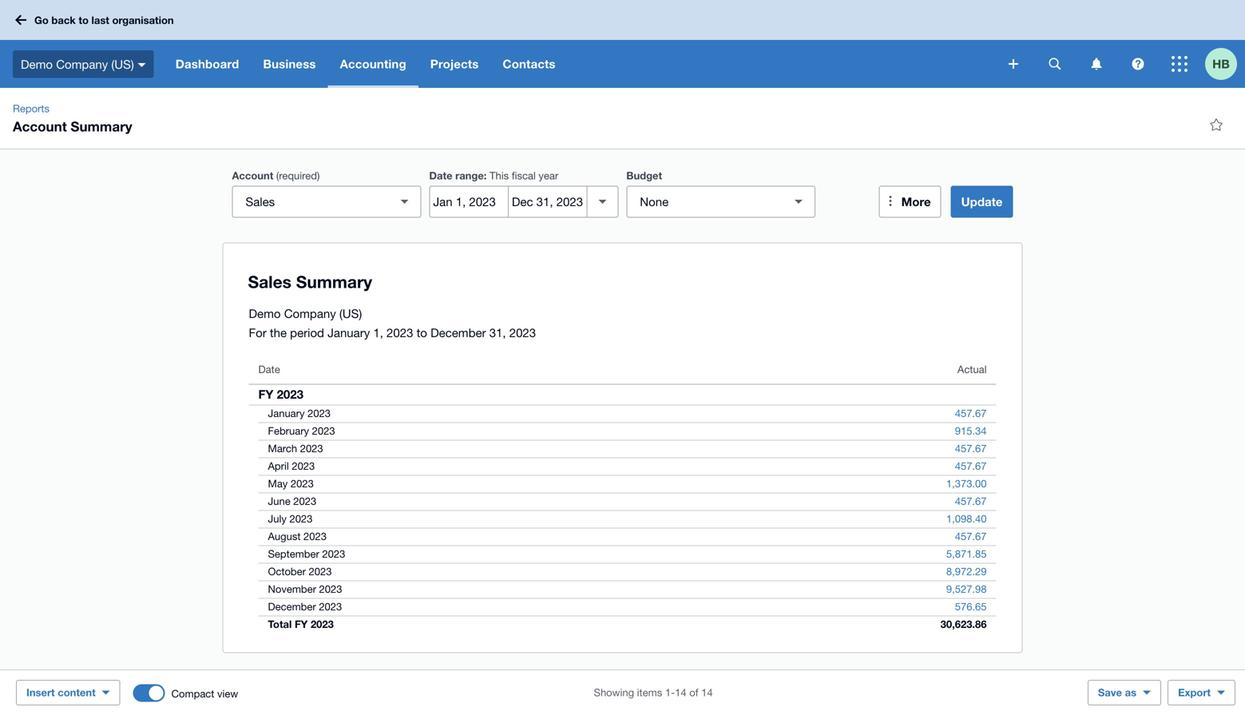 Task type: locate. For each thing, give the bounding box(es) containing it.
576.65 link
[[946, 599, 997, 615]]

457.67 link down 915.34 link
[[946, 441, 997, 457]]

insert content
[[26, 686, 96, 699]]

range
[[456, 169, 484, 182]]

0 vertical spatial company
[[56, 57, 108, 71]]

list of convenience dates image
[[587, 186, 619, 218]]

2023 up january 2023
[[277, 387, 304, 402]]

457.67 for january 2023
[[956, 407, 987, 420]]

account
[[13, 118, 67, 134], [232, 169, 274, 182]]

dashboard link
[[164, 40, 251, 88]]

demo company (us) button
[[0, 40, 164, 88]]

view
[[217, 688, 238, 700]]

open image
[[389, 186, 421, 218], [783, 186, 815, 218]]

date left range
[[429, 169, 453, 182]]

date
[[429, 169, 453, 182], [259, 363, 280, 376]]

(us) inside popup button
[[111, 57, 134, 71]]

0 vertical spatial (us)
[[111, 57, 134, 71]]

14
[[675, 686, 687, 699], [702, 686, 713, 699]]

to
[[79, 14, 89, 26], [417, 326, 427, 340]]

export button
[[1168, 680, 1236, 706]]

5,871.85
[[947, 548, 987, 560]]

2023 up august 2023
[[290, 513, 313, 525]]

december left 31,
[[431, 326, 486, 340]]

contacts button
[[491, 40, 568, 88]]

budget
[[627, 169, 663, 182]]

5 457.67 from the top
[[956, 530, 987, 543]]

576.65
[[956, 601, 987, 613]]

banner containing dashboard
[[0, 0, 1246, 88]]

(us) for demo company (us)
[[111, 57, 134, 71]]

demo for demo company (us) for the period january 1, 2023 to december 31, 2023
[[249, 306, 281, 320]]

september 2023
[[268, 548, 345, 560]]

0 vertical spatial to
[[79, 14, 89, 26]]

1 horizontal spatial company
[[284, 306, 336, 320]]

company up period
[[284, 306, 336, 320]]

september
[[268, 548, 319, 560]]

Select end date field
[[509, 187, 587, 217]]

1 457.67 from the top
[[956, 407, 987, 420]]

january up february
[[268, 407, 305, 420]]

2023 up september 2023
[[304, 530, 327, 543]]

457.67 down 1,373.00 link
[[956, 495, 987, 507]]

2023 down september 2023
[[309, 565, 332, 578]]

1 vertical spatial date
[[259, 363, 280, 376]]

date inside 'report output' element
[[259, 363, 280, 376]]

2023 for september 2023
[[322, 548, 345, 560]]

0 horizontal spatial december
[[268, 601, 316, 613]]

2 457.67 link from the top
[[946, 441, 997, 457]]

svg image inside the go back to last organisation link
[[15, 15, 26, 25]]

go back to last organisation link
[[10, 6, 183, 34]]

1 horizontal spatial (us)
[[340, 306, 362, 320]]

more
[[902, 195, 931, 209]]

0 horizontal spatial fy
[[259, 387, 274, 402]]

2023 down march 2023
[[292, 460, 315, 472]]

1 horizontal spatial none field
[[627, 186, 816, 218]]

3 457.67 link from the top
[[946, 458, 997, 474]]

december inside demo company (us) for the period january 1, 2023 to december 31, 2023
[[431, 326, 486, 340]]

457.67 link
[[946, 406, 997, 422], [946, 441, 997, 457], [946, 458, 997, 474], [946, 493, 997, 509], [946, 529, 997, 545]]

hb
[[1213, 57, 1230, 71]]

1 open image from the left
[[389, 186, 421, 218]]

2023 down "november 2023"
[[319, 601, 342, 613]]

1 horizontal spatial demo
[[249, 306, 281, 320]]

company for demo company (us) for the period january 1, 2023 to december 31, 2023
[[284, 306, 336, 320]]

0 horizontal spatial demo
[[21, 57, 53, 71]]

2023 up october 2023
[[322, 548, 345, 560]]

2023 for october 2023
[[309, 565, 332, 578]]

457.67 down 1,098.40 link
[[956, 530, 987, 543]]

business
[[263, 57, 316, 71]]

1 none field from the left
[[232, 186, 421, 218]]

for
[[249, 326, 267, 340]]

svg image
[[1092, 58, 1102, 70], [1133, 58, 1145, 70], [1009, 59, 1019, 69]]

to inside banner
[[79, 14, 89, 26]]

457.67 up the 1,373.00
[[956, 460, 987, 472]]

date up fy 2023
[[259, 363, 280, 376]]

demo
[[21, 57, 53, 71], [249, 306, 281, 320]]

demo company (us) for the period january 1, 2023 to december 31, 2023
[[249, 306, 536, 340]]

company inside demo company (us) for the period january 1, 2023 to december 31, 2023
[[284, 306, 336, 320]]

1 horizontal spatial 14
[[702, 686, 713, 699]]

june 2023
[[268, 495, 317, 507]]

summary
[[71, 118, 132, 134]]

demo company (us)
[[21, 57, 134, 71]]

0 vertical spatial account
[[13, 118, 67, 134]]

contacts
[[503, 57, 556, 71]]

may 2023
[[268, 477, 314, 490]]

date for date range : this fiscal year
[[429, 169, 453, 182]]

august
[[268, 530, 301, 543]]

svg image inside demo company (us) popup button
[[138, 63, 146, 67]]

457.67 link up the 1,373.00
[[946, 458, 997, 474]]

30,623.86
[[941, 618, 987, 630]]

none field sales
[[232, 186, 421, 218]]

svg image
[[15, 15, 26, 25], [1172, 56, 1188, 72], [1050, 58, 1062, 70], [138, 63, 146, 67]]

(us) for demo company (us) for the period january 1, 2023 to december 31, 2023
[[340, 306, 362, 320]]

december down november
[[268, 601, 316, 613]]

457.67 link up 5,871.85
[[946, 529, 997, 545]]

1-
[[666, 686, 675, 699]]

915.34 link
[[946, 423, 997, 439]]

1 horizontal spatial date
[[429, 169, 453, 182]]

(us) inside demo company (us) for the period january 1, 2023 to december 31, 2023
[[340, 306, 362, 320]]

account down the reports link
[[13, 118, 67, 134]]

demo up the for at left
[[249, 306, 281, 320]]

1 horizontal spatial january
[[328, 326, 370, 340]]

2023 for april 2023
[[292, 460, 315, 472]]

fy
[[259, 387, 274, 402], [295, 618, 308, 630]]

0 horizontal spatial company
[[56, 57, 108, 71]]

1 horizontal spatial to
[[417, 326, 427, 340]]

2023 up june 2023
[[291, 477, 314, 490]]

14 left of
[[675, 686, 687, 699]]

fy up january 2023
[[259, 387, 274, 402]]

1 horizontal spatial account
[[232, 169, 274, 182]]

2 open image from the left
[[783, 186, 815, 218]]

to left last
[[79, 14, 89, 26]]

1 vertical spatial company
[[284, 306, 336, 320]]

demo inside popup button
[[21, 57, 53, 71]]

457.67 up 915.34
[[956, 407, 987, 420]]

2023 up february 2023
[[308, 407, 331, 420]]

0 horizontal spatial january
[[268, 407, 305, 420]]

total fy 2023
[[268, 618, 334, 630]]

company down the go back to last organisation link
[[56, 57, 108, 71]]

company inside popup button
[[56, 57, 108, 71]]

2 14 from the left
[[702, 686, 713, 699]]

account left (
[[232, 169, 274, 182]]

1 horizontal spatial svg image
[[1092, 58, 1102, 70]]

0 horizontal spatial none field
[[232, 186, 421, 218]]

4 457.67 link from the top
[[946, 493, 997, 509]]

company for demo company (us)
[[56, 57, 108, 71]]

0 horizontal spatial open image
[[389, 186, 421, 218]]

july
[[268, 513, 287, 525]]

457.67 down 915.34 link
[[956, 442, 987, 455]]

1 vertical spatial (us)
[[340, 306, 362, 320]]

1 horizontal spatial fy
[[295, 618, 308, 630]]

457.67 link up 915.34
[[946, 406, 997, 422]]

insert content button
[[16, 680, 120, 706]]

december 2023
[[268, 601, 342, 613]]

0 vertical spatial december
[[431, 326, 486, 340]]

5 457.67 link from the top
[[946, 529, 997, 545]]

january
[[328, 326, 370, 340], [268, 407, 305, 420]]

demo down go
[[21, 57, 53, 71]]

1 vertical spatial account
[[232, 169, 274, 182]]

1 horizontal spatial december
[[431, 326, 486, 340]]

1 vertical spatial january
[[268, 407, 305, 420]]

save as
[[1099, 686, 1137, 699]]

showing items 1-14 of 14
[[594, 686, 713, 699]]

0 horizontal spatial to
[[79, 14, 89, 26]]

457.67 link up 1,098.40
[[946, 493, 997, 509]]

2 none field from the left
[[627, 186, 816, 218]]

2023 down december 2023
[[311, 618, 334, 630]]

0 vertical spatial fy
[[259, 387, 274, 402]]

0 horizontal spatial svg image
[[1009, 59, 1019, 69]]

organisation
[[112, 14, 174, 26]]

0 horizontal spatial date
[[259, 363, 280, 376]]

business button
[[251, 40, 328, 88]]

1 457.67 link from the top
[[946, 406, 997, 422]]

(
[[276, 169, 279, 182]]

february 2023
[[268, 425, 335, 437]]

fy down december 2023
[[295, 618, 308, 630]]

0 vertical spatial date
[[429, 169, 453, 182]]

accounting
[[340, 57, 407, 71]]

3 457.67 from the top
[[956, 460, 987, 472]]

None field
[[232, 186, 421, 218], [627, 186, 816, 218]]

2023 down february 2023
[[300, 442, 323, 455]]

2023 down january 2023
[[312, 425, 335, 437]]

2023 up december 2023
[[319, 583, 342, 595]]

showing
[[594, 686, 635, 699]]

1 vertical spatial to
[[417, 326, 427, 340]]

fy 2023
[[259, 387, 304, 402]]

457.67 for june 2023
[[956, 495, 987, 507]]

banner
[[0, 0, 1246, 88]]

14 right of
[[702, 686, 713, 699]]

items
[[637, 686, 663, 699]]

0 horizontal spatial 14
[[675, 686, 687, 699]]

to right 1,
[[417, 326, 427, 340]]

0 horizontal spatial (us)
[[111, 57, 134, 71]]

hb button
[[1206, 40, 1246, 88]]

2023 for march 2023
[[300, 442, 323, 455]]

0 horizontal spatial account
[[13, 118, 67, 134]]

january inside 'report output' element
[[268, 407, 305, 420]]

457.67 link for august 2023
[[946, 529, 997, 545]]

january left 1,
[[328, 326, 370, 340]]

4 457.67 from the top
[[956, 495, 987, 507]]

demo inside demo company (us) for the period january 1, 2023 to december 31, 2023
[[249, 306, 281, 320]]

2 457.67 from the top
[[956, 442, 987, 455]]

2023 down 'may 2023'
[[294, 495, 317, 507]]

total
[[268, 618, 292, 630]]

2023 for february 2023
[[312, 425, 335, 437]]

2023
[[387, 326, 413, 340], [510, 326, 536, 340], [277, 387, 304, 402], [308, 407, 331, 420], [312, 425, 335, 437], [300, 442, 323, 455], [292, 460, 315, 472], [291, 477, 314, 490], [294, 495, 317, 507], [290, 513, 313, 525], [304, 530, 327, 543], [322, 548, 345, 560], [309, 565, 332, 578], [319, 583, 342, 595], [319, 601, 342, 613], [311, 618, 334, 630]]

1 vertical spatial demo
[[249, 306, 281, 320]]

0 vertical spatial january
[[328, 326, 370, 340]]

1 vertical spatial december
[[268, 601, 316, 613]]

457.67 link for january 2023
[[946, 406, 997, 422]]

1 horizontal spatial open image
[[783, 186, 815, 218]]

0 vertical spatial demo
[[21, 57, 53, 71]]

dashboard
[[176, 57, 239, 71]]



Task type: vqa. For each thing, say whether or not it's contained in the screenshot.
INSERT CONTENT
yes



Task type: describe. For each thing, give the bounding box(es) containing it.
august 2023
[[268, 530, 327, 543]]

1,373.00
[[947, 477, 987, 490]]

march
[[268, 442, 297, 455]]

None text field
[[628, 187, 786, 217]]

5,871.85 link
[[937, 546, 997, 562]]

go back to last organisation
[[34, 14, 174, 26]]

compact
[[172, 688, 214, 700]]

insert
[[26, 686, 55, 699]]

this
[[490, 169, 509, 182]]

demo for demo company (us)
[[21, 57, 53, 71]]

account ( required )
[[232, 169, 320, 182]]

Report title field
[[244, 263, 990, 300]]

1,
[[373, 326, 383, 340]]

2023 for june 2023
[[294, 495, 317, 507]]

projects button
[[419, 40, 491, 88]]

2023 right 1,
[[387, 326, 413, 340]]

year
[[539, 169, 559, 182]]

reports link
[[6, 101, 56, 117]]

2023 for may 2023
[[291, 477, 314, 490]]

january inside demo company (us) for the period january 1, 2023 to december 31, 2023
[[328, 326, 370, 340]]

2023 for july 2023
[[290, 513, 313, 525]]

1,373.00 link
[[937, 476, 997, 492]]

2023 for january 2023
[[308, 407, 331, 420]]

457.67 for march 2023
[[956, 442, 987, 455]]

last
[[91, 14, 109, 26]]

2 horizontal spatial svg image
[[1133, 58, 1145, 70]]

reports account summary
[[13, 102, 132, 134]]

go
[[34, 14, 49, 26]]

8,972.29 link
[[937, 564, 997, 580]]

of
[[690, 686, 699, 699]]

1 14 from the left
[[675, 686, 687, 699]]

actual
[[958, 363, 987, 376]]

november
[[268, 583, 316, 595]]

457.67 for april 2023
[[956, 460, 987, 472]]

9,527.98 link
[[937, 581, 997, 597]]

june
[[268, 495, 291, 507]]

2023 for august 2023
[[304, 530, 327, 543]]

the
[[270, 326, 287, 340]]

open image for sales text field
[[389, 186, 421, 218]]

open image for "none" text box
[[783, 186, 815, 218]]

2023 for december 2023
[[319, 601, 342, 613]]

8,972.29
[[947, 565, 987, 578]]

october 2023
[[268, 565, 332, 578]]

content
[[58, 686, 96, 699]]

compact view
[[172, 688, 238, 700]]

required
[[279, 169, 317, 182]]

export
[[1179, 686, 1211, 699]]

february
[[268, 425, 309, 437]]

2023 for november 2023
[[319, 583, 342, 595]]

accounting button
[[328, 40, 419, 88]]

915.34
[[956, 425, 987, 437]]

Select start date field
[[430, 187, 508, 217]]

2023 right 31,
[[510, 326, 536, 340]]

save
[[1099, 686, 1123, 699]]

as
[[1126, 686, 1137, 699]]

report output element
[[249, 355, 997, 633]]

period
[[290, 326, 324, 340]]

457.67 link for april 2023
[[946, 458, 997, 474]]

update
[[962, 195, 1003, 209]]

fiscal
[[512, 169, 536, 182]]

march 2023
[[268, 442, 323, 455]]

more button
[[879, 186, 942, 218]]

1,098.40 link
[[937, 511, 997, 527]]

december inside 'report output' element
[[268, 601, 316, 613]]

may
[[268, 477, 288, 490]]

reports
[[13, 102, 50, 115]]

1 vertical spatial fy
[[295, 618, 308, 630]]

9,527.98
[[947, 583, 987, 595]]

update button
[[951, 186, 1014, 218]]

31,
[[490, 326, 506, 340]]

date for date
[[259, 363, 280, 376]]

none field "none"
[[627, 186, 816, 218]]

july 2023
[[268, 513, 313, 525]]

date range : this fiscal year
[[429, 169, 559, 182]]

back
[[51, 14, 76, 26]]

save as button
[[1088, 680, 1162, 706]]

Sales text field
[[233, 187, 392, 217]]

457.67 link for march 2023
[[946, 441, 997, 457]]

457.67 link for june 2023
[[946, 493, 997, 509]]

october
[[268, 565, 306, 578]]

:
[[484, 169, 487, 182]]

457.67 for august 2023
[[956, 530, 987, 543]]

to inside demo company (us) for the period january 1, 2023 to december 31, 2023
[[417, 326, 427, 340]]

2023 for fy 2023
[[277, 387, 304, 402]]

january 2023
[[268, 407, 331, 420]]

)
[[317, 169, 320, 182]]

november 2023
[[268, 583, 342, 595]]

1,098.40
[[947, 513, 987, 525]]

projects
[[431, 57, 479, 71]]

april 2023
[[268, 460, 315, 472]]

add to favourites image
[[1201, 109, 1233, 141]]

april
[[268, 460, 289, 472]]

account inside reports account summary
[[13, 118, 67, 134]]



